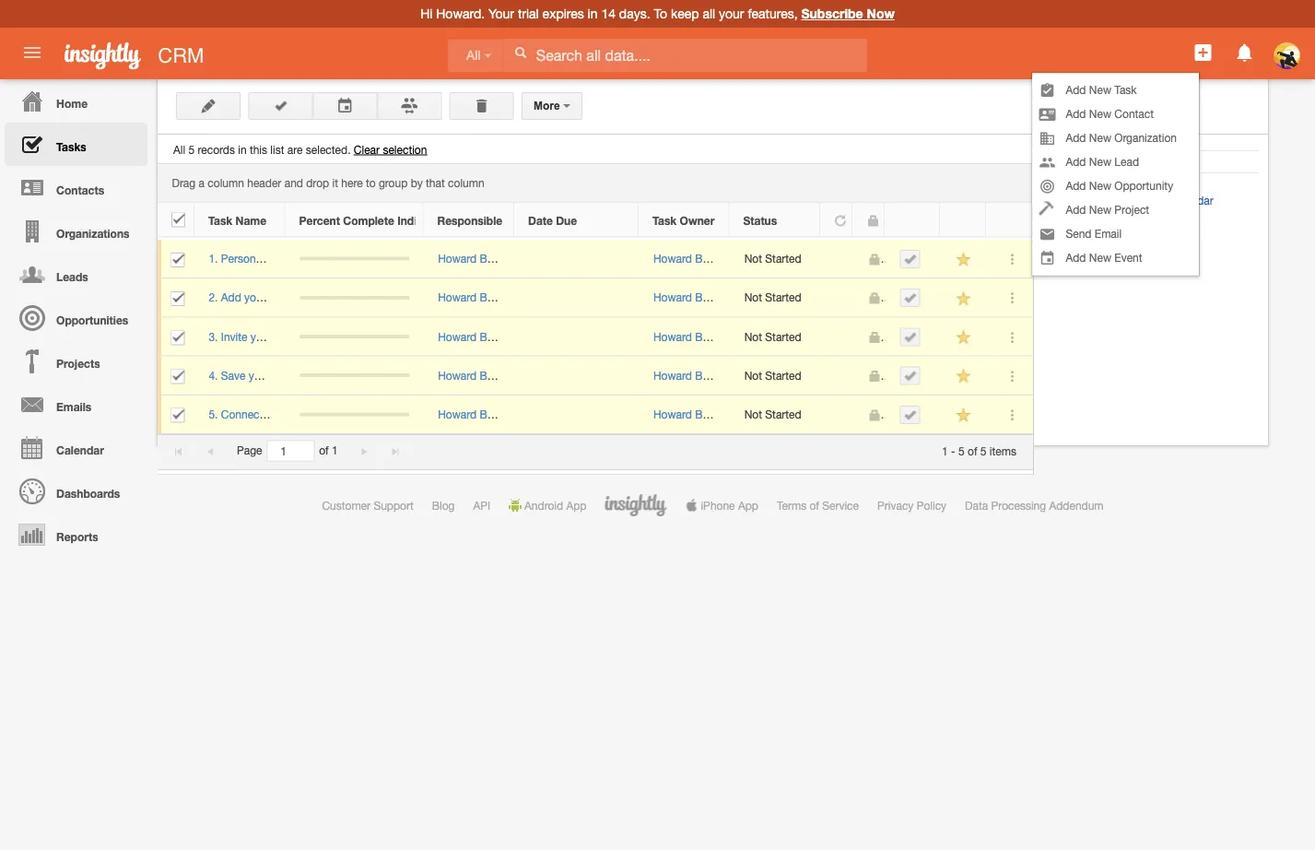 Task type: describe. For each thing, give the bounding box(es) containing it.
1 - 5 of 5 items
[[942, 444, 1017, 457]]

0 horizontal spatial 5
[[188, 143, 195, 156]]

emails link
[[5, 383, 148, 426]]

drop
[[306, 177, 329, 190]]

2 column from the left
[[448, 177, 485, 190]]

not started cell for 5. connect to your files and apps
[[730, 395, 821, 434]]

organizations
[[56, 227, 130, 240]]

repeating task image
[[834, 214, 847, 227]]

add for add new contact
[[1066, 107, 1086, 120]]

more
[[534, 100, 563, 112]]

started for 5. connect to your files and apps
[[766, 408, 802, 421]]

google
[[1130, 194, 1166, 207]]

leads link
[[5, 253, 148, 296]]

clear
[[354, 143, 380, 156]]

iphone
[[701, 499, 735, 512]]

subscribe
[[802, 6, 863, 21]]

recycle bin link
[[1045, 145, 1142, 159]]

task for task name
[[208, 214, 233, 227]]

to inside 'row'
[[266, 408, 276, 421]]

hi
[[421, 6, 433, 21]]

contacts link
[[5, 166, 148, 209]]

drag
[[172, 177, 196, 190]]

1 vertical spatial export
[[1061, 245, 1094, 258]]

task owner
[[653, 214, 715, 227]]

your for customers
[[244, 291, 266, 304]]

row group containing task name
[[158, 203, 1033, 237]]

apps
[[348, 408, 373, 421]]

1 field
[[268, 441, 314, 461]]

trial
[[518, 6, 539, 21]]

1 horizontal spatial 5
[[959, 444, 965, 457]]

none checkbox inside 'row'
[[171, 212, 185, 227]]

date
[[528, 214, 553, 227]]

navigation containing home
[[0, 79, 148, 556]]

started for 4. save your emails
[[766, 369, 802, 382]]

all link
[[448, 39, 504, 72]]

row containing 4. save your emails
[[158, 356, 1033, 395]]

2.
[[209, 291, 218, 304]]

following image for 5. connect to your files and apps
[[956, 406, 973, 424]]

save
[[221, 369, 246, 382]]

iphone app
[[701, 499, 759, 512]]

tasks link
[[5, 123, 148, 166]]

responsible
[[437, 214, 503, 227]]

dashboards link
[[5, 469, 148, 513]]

more link
[[522, 92, 583, 120]]

expires
[[543, 6, 584, 21]]

2 press ctrl + space to group column header from the left
[[940, 203, 986, 237]]

app for iphone app
[[738, 499, 759, 512]]

addendum
[[1050, 499, 1104, 512]]

policy
[[917, 499, 947, 512]]

subscribe now link
[[802, 6, 895, 21]]

2. add your customers link
[[209, 291, 330, 304]]

1 horizontal spatial to
[[366, 177, 376, 190]]

customer support
[[322, 499, 414, 512]]

drag a column header and drop it here to group by that column
[[172, 177, 485, 190]]

new for opportunity
[[1090, 179, 1112, 192]]

1. personalize your account
[[209, 252, 346, 265]]

all for all
[[466, 48, 481, 63]]

terms
[[777, 499, 807, 512]]

0 vertical spatial to
[[654, 6, 667, 21]]

customer
[[322, 499, 371, 512]]

add for add new task
[[1066, 83, 1086, 96]]

new for contact
[[1090, 107, 1112, 120]]

add new event link
[[1033, 246, 1199, 270]]

add for add new lead
[[1066, 155, 1086, 168]]

0 vertical spatial private task image
[[867, 214, 880, 227]]

home
[[56, 97, 88, 110]]

3.
[[209, 330, 218, 343]]

export tasks
[[1058, 245, 1125, 258]]

home link
[[5, 79, 148, 123]]

recycle bin
[[1064, 145, 1133, 157]]

1 horizontal spatial of
[[810, 499, 820, 512]]

percent
[[299, 214, 340, 227]]

0 horizontal spatial of
[[319, 444, 329, 457]]

1 horizontal spatial in
[[588, 6, 598, 21]]

add for add tasks to google calendar
[[1061, 194, 1082, 207]]

now
[[867, 6, 895, 21]]

add new contact
[[1066, 107, 1154, 120]]

not started for 1. personalize your account
[[745, 252, 802, 265]]

not for 3. invite your team
[[745, 330, 762, 343]]

started for 1. personalize your account
[[766, 252, 802, 265]]

connect
[[221, 408, 263, 421]]

name
[[236, 214, 267, 227]]

customers
[[269, 291, 321, 304]]

white image
[[514, 46, 527, 59]]

hi howard. your trial expires in 14 days. to keep all your features, subscribe now
[[421, 6, 895, 21]]

selected.
[[306, 143, 351, 156]]

new for event
[[1090, 251, 1112, 264]]

2 1 from the left
[[942, 444, 948, 457]]

support
[[374, 499, 414, 512]]

mark this task complete image for 2. add your customers
[[904, 292, 917, 304]]

reports link
[[5, 513, 148, 556]]

your left files
[[279, 408, 301, 421]]

not started for 2. add your customers
[[745, 291, 802, 304]]

terms of service link
[[777, 499, 859, 512]]

new for organization
[[1090, 131, 1112, 144]]

1 column from the left
[[208, 177, 244, 190]]

private task image for 1. personalize your account
[[868, 253, 881, 266]]

3 press ctrl + space to group column header from the left
[[986, 203, 1033, 237]]

complete
[[343, 214, 394, 227]]

private task image for emails
[[868, 370, 881, 383]]

all
[[703, 6, 716, 21]]

import / export
[[1045, 167, 1136, 179]]

not started for 3. invite your team
[[745, 330, 802, 343]]

privacy policy
[[878, 499, 947, 512]]

howard.
[[436, 6, 485, 21]]

list
[[270, 143, 284, 156]]

0% complete image for 5. connect to your files and apps
[[300, 412, 410, 416]]

following image for 2. add your customers
[[956, 290, 973, 307]]

1 horizontal spatial export
[[1095, 167, 1136, 179]]

not for 4. save your emails
[[745, 369, 762, 382]]

not for 5. connect to your files and apps
[[745, 408, 762, 421]]

project
[[1115, 203, 1150, 216]]

export tasks link
[[1045, 245, 1125, 258]]

0% complete image for 1. personalize your account
[[300, 257, 410, 261]]

not started cell for 4. save your emails
[[730, 356, 821, 395]]

owner
[[680, 214, 715, 227]]

2 horizontal spatial of
[[968, 444, 978, 457]]

records
[[198, 143, 235, 156]]

tasks for export tasks
[[1097, 245, 1125, 258]]

started for 2. add your customers
[[766, 291, 802, 304]]

event
[[1115, 251, 1143, 264]]

emails
[[274, 369, 305, 382]]

iphone app link
[[685, 499, 759, 512]]

private task image for team
[[868, 331, 881, 344]]

tasks inside "link"
[[56, 140, 86, 153]]

recycle
[[1064, 145, 1112, 157]]

android app link
[[509, 499, 587, 512]]

row containing 5. connect to your files and apps
[[158, 395, 1033, 434]]

add new project
[[1066, 203, 1150, 216]]

projects link
[[5, 339, 148, 383]]



Task type: locate. For each thing, give the bounding box(es) containing it.
0 horizontal spatial and
[[285, 177, 303, 190]]

send
[[1066, 227, 1092, 240]]

0 vertical spatial row group
[[158, 203, 1033, 237]]

cell
[[158, 240, 195, 279], [515, 240, 639, 279], [821, 240, 854, 279], [886, 240, 941, 279], [158, 279, 195, 318], [286, 279, 424, 318], [515, 279, 639, 318], [821, 279, 854, 318], [886, 279, 941, 318], [158, 318, 195, 356], [286, 318, 424, 356], [515, 318, 639, 356], [821, 318, 854, 356], [886, 318, 941, 356], [158, 356, 195, 395], [515, 356, 639, 395], [821, 356, 854, 395], [886, 356, 941, 395], [158, 395, 195, 434], [515, 395, 639, 434], [821, 395, 854, 434], [886, 395, 941, 434]]

contacts
[[56, 183, 104, 196]]

not started for 5. connect to your files and apps
[[745, 408, 802, 421]]

1 horizontal spatial calendar
[[1169, 194, 1214, 207]]

following image
[[956, 329, 973, 346], [956, 368, 973, 385], [956, 406, 973, 424]]

started
[[766, 252, 802, 265], [766, 291, 802, 304], [766, 330, 802, 343], [766, 369, 802, 382], [766, 408, 802, 421]]

add for add new event
[[1066, 251, 1086, 264]]

2 row group from the top
[[158, 240, 1033, 434]]

0 horizontal spatial to
[[654, 6, 667, 21]]

2 not started cell from the top
[[730, 279, 821, 318]]

3 not from the top
[[745, 330, 762, 343]]

row group containing 1. personalize your account
[[158, 240, 1033, 434]]

tasks down add new opportunity
[[1085, 194, 1113, 207]]

1 horizontal spatial 1
[[942, 444, 948, 457]]

tasks for add tasks to google calendar
[[1085, 194, 1113, 207]]

3. invite your team link
[[209, 330, 309, 343]]

mark this task complete image
[[904, 253, 917, 266], [904, 292, 917, 304], [904, 369, 917, 382], [904, 408, 917, 421]]

0 horizontal spatial all
[[173, 143, 185, 156]]

reports
[[56, 530, 98, 543]]

5 not from the top
[[745, 408, 762, 421]]

export
[[1095, 167, 1136, 179], [1061, 245, 1094, 258]]

to down add new opportunity
[[1116, 194, 1127, 207]]

blog
[[432, 499, 455, 512]]

add new opportunity link
[[1033, 174, 1199, 198]]

2 mark this task complete image from the top
[[904, 292, 917, 304]]

4. save your emails link
[[209, 369, 314, 382]]

2 vertical spatial private task image
[[868, 409, 881, 422]]

2 not from the top
[[745, 291, 762, 304]]

team
[[275, 330, 300, 343]]

import for import / export
[[1045, 167, 1086, 179]]

3 mark this task complete image from the top
[[904, 369, 917, 382]]

task left owner
[[653, 214, 677, 227]]

1 vertical spatial following image
[[956, 290, 973, 307]]

1 vertical spatial and
[[327, 408, 345, 421]]

android
[[525, 499, 563, 512]]

1 horizontal spatial and
[[327, 408, 345, 421]]

in left this
[[238, 143, 247, 156]]

of right -
[[968, 444, 978, 457]]

mark this task complete image for 4. save your emails
[[904, 369, 917, 382]]

add new task link
[[1033, 78, 1199, 102]]

5 not started from the top
[[745, 408, 802, 421]]

0% complete image up apps
[[300, 374, 410, 377]]

0 vertical spatial and
[[285, 177, 303, 190]]

5 new from the top
[[1090, 179, 1112, 192]]

your left team
[[251, 330, 272, 343]]

to
[[366, 177, 376, 190], [266, 408, 276, 421]]

are
[[287, 143, 303, 156]]

export down the send
[[1061, 245, 1094, 258]]

1 left -
[[942, 444, 948, 457]]

5 not started cell from the top
[[730, 395, 821, 434]]

0 vertical spatial export
[[1095, 167, 1136, 179]]

new for lead
[[1090, 155, 1112, 168]]

1 vertical spatial to
[[266, 408, 276, 421]]

2 private task image from the top
[[868, 292, 881, 305]]

row containing 1. personalize your account
[[158, 240, 1033, 279]]

blog link
[[432, 499, 455, 512]]

1 following image from the top
[[956, 251, 973, 268]]

1 vertical spatial private task image
[[868, 292, 881, 305]]

1 0% complete image from the top
[[300, 257, 410, 261]]

in
[[588, 6, 598, 21], [238, 143, 247, 156]]

import tasks
[[1058, 219, 1125, 232]]

5.
[[209, 408, 218, 421]]

to right the connect in the top of the page
[[266, 408, 276, 421]]

task up contact
[[1115, 83, 1137, 96]]

3 0% complete image from the top
[[300, 412, 410, 416]]

following image for 3. invite your team
[[956, 329, 973, 346]]

task for task owner
[[653, 214, 677, 227]]

your left account
[[281, 252, 303, 265]]

your for account
[[281, 252, 303, 265]]

account
[[306, 252, 346, 265]]

2. add your customers
[[209, 291, 321, 304]]

1 1 from the left
[[332, 444, 338, 457]]

data processing addendum link
[[965, 499, 1104, 512]]

3 private task image from the top
[[868, 409, 881, 422]]

5 started from the top
[[766, 408, 802, 421]]

0% complete image down complete
[[300, 257, 410, 261]]

1 horizontal spatial column
[[448, 177, 485, 190]]

customer support link
[[322, 499, 414, 512]]

None checkbox
[[171, 212, 185, 227]]

all down the howard.
[[466, 48, 481, 63]]

all
[[466, 48, 481, 63], [173, 143, 185, 156]]

emails
[[56, 400, 91, 413]]

2 vertical spatial private task image
[[868, 370, 881, 383]]

projects
[[56, 357, 100, 370]]

not started cell for 1. personalize your account
[[730, 240, 821, 279]]

api
[[473, 499, 491, 512]]

not
[[745, 252, 762, 265], [745, 291, 762, 304], [745, 330, 762, 343], [745, 369, 762, 382], [745, 408, 762, 421]]

2 following image from the top
[[956, 368, 973, 385]]

add tasks to google calendar
[[1058, 194, 1214, 207]]

calendar link
[[5, 426, 148, 469]]

your up 3. invite your team on the left top
[[244, 291, 266, 304]]

your right save
[[249, 369, 270, 382]]

add for add new opportunity
[[1066, 179, 1086, 192]]

app right iphone
[[738, 499, 759, 512]]

0 vertical spatial import
[[1045, 167, 1086, 179]]

2 not started from the top
[[745, 291, 802, 304]]

1 right 1 field
[[332, 444, 338, 457]]

tasks down "add new project"
[[1097, 219, 1125, 232]]

5 left records
[[188, 143, 195, 156]]

to left keep
[[654, 6, 667, 21]]

1 row group from the top
[[158, 203, 1033, 237]]

add for add new organization
[[1066, 131, 1086, 144]]

mark this task complete image
[[904, 330, 917, 343]]

0 horizontal spatial export
[[1061, 245, 1094, 258]]

mark this task complete image for 1. personalize your account
[[904, 253, 917, 266]]

Search all data.... text field
[[504, 39, 867, 72]]

group
[[379, 177, 408, 190]]

3 not started cell from the top
[[730, 318, 821, 356]]

clear selection link
[[354, 143, 427, 156]]

0% complete image for 4. save your emails
[[300, 374, 410, 377]]

items
[[990, 444, 1017, 457]]

row
[[158, 203, 1033, 237], [158, 240, 1033, 279], [158, 279, 1033, 318], [158, 318, 1033, 356], [158, 356, 1033, 395], [158, 395, 1033, 434]]

1 horizontal spatial app
[[738, 499, 759, 512]]

1 started from the top
[[766, 252, 802, 265]]

5
[[188, 143, 195, 156], [959, 444, 965, 457], [981, 444, 987, 457]]

howard brown link
[[438, 252, 512, 265], [654, 252, 727, 265], [438, 291, 512, 304], [654, 291, 727, 304], [438, 330, 512, 343], [654, 330, 727, 343], [438, 369, 512, 382], [654, 369, 727, 382], [438, 408, 512, 421], [654, 408, 727, 421]]

1 vertical spatial to
[[1116, 194, 1127, 207]]

0 vertical spatial 0% complete image
[[300, 257, 410, 261]]

task left name
[[208, 214, 233, 227]]

tasks up the contacts link
[[56, 140, 86, 153]]

in left 14
[[588, 6, 598, 21]]

3 row from the top
[[158, 279, 1033, 318]]

4 not started from the top
[[745, 369, 802, 382]]

import for import tasks
[[1061, 219, 1094, 232]]

14
[[601, 6, 616, 21]]

percent complete indicator responsible user date due
[[299, 214, 577, 227]]

1 vertical spatial import
[[1061, 219, 1094, 232]]

1 app from the left
[[566, 499, 587, 512]]

privacy
[[878, 499, 914, 512]]

1 row from the top
[[158, 203, 1033, 237]]

terms of service
[[777, 499, 859, 512]]

3 not started from the top
[[745, 330, 802, 343]]

4. save your emails
[[209, 369, 305, 382]]

5 right -
[[959, 444, 965, 457]]

2 new from the top
[[1090, 107, 1112, 120]]

days.
[[619, 6, 650, 21]]

1 vertical spatial calendar
[[56, 443, 104, 456]]

2 started from the top
[[766, 291, 802, 304]]

1 vertical spatial private task image
[[868, 331, 881, 344]]

7 new from the top
[[1090, 251, 1112, 264]]

calendar right the google
[[1169, 194, 1214, 207]]

2 vertical spatial following image
[[956, 406, 973, 424]]

0% complete image up of 1
[[300, 412, 410, 416]]

1 vertical spatial in
[[238, 143, 247, 156]]

1 vertical spatial 0% complete image
[[300, 374, 410, 377]]

0 vertical spatial private task image
[[868, 253, 881, 266]]

3 following image from the top
[[956, 406, 973, 424]]

1 vertical spatial row group
[[158, 240, 1033, 434]]

by
[[411, 177, 423, 190]]

tasks down the email
[[1097, 245, 1125, 258]]

to right here
[[366, 177, 376, 190]]

your right all
[[719, 6, 744, 21]]

add new project link
[[1033, 198, 1199, 222]]

not started cell for 2. add your customers
[[730, 279, 821, 318]]

0 horizontal spatial in
[[238, 143, 247, 156]]

2 horizontal spatial task
[[1115, 83, 1137, 96]]

0 vertical spatial all
[[466, 48, 481, 63]]

4 started from the top
[[766, 369, 802, 382]]

3 started from the top
[[766, 330, 802, 343]]

5. connect to your files and apps link
[[209, 408, 382, 421]]

processing
[[992, 499, 1047, 512]]

column right a
[[208, 177, 244, 190]]

row containing task name
[[158, 203, 1033, 237]]

bin
[[1115, 145, 1133, 157]]

press ctrl + space to group column header
[[885, 203, 940, 237], [940, 203, 986, 237], [986, 203, 1033, 237]]

task inside add new task link
[[1115, 83, 1137, 96]]

dashboards
[[56, 487, 120, 500]]

and left drop
[[285, 177, 303, 190]]

crm
[[158, 43, 204, 67]]

selection
[[383, 143, 427, 156]]

add new opportunity
[[1066, 179, 1174, 192]]

private task image for 5. connect to your files and apps
[[868, 409, 881, 422]]

not started cell
[[730, 240, 821, 279], [730, 279, 821, 318], [730, 318, 821, 356], [730, 356, 821, 395], [730, 395, 821, 434]]

0 vertical spatial to
[[366, 177, 376, 190]]

4 not started cell from the top
[[730, 356, 821, 395]]

all 5 records in this list are selected. clear selection
[[173, 143, 427, 156]]

1 mark this task complete image from the top
[[904, 253, 917, 266]]

app right android
[[566, 499, 587, 512]]

started for 3. invite your team
[[766, 330, 802, 343]]

2 horizontal spatial 5
[[981, 444, 987, 457]]

not for 2. add your customers
[[745, 291, 762, 304]]

2 vertical spatial 0% complete image
[[300, 412, 410, 416]]

0 horizontal spatial 1
[[332, 444, 338, 457]]

row group
[[158, 203, 1033, 237], [158, 240, 1033, 434]]

import tasks link
[[1045, 219, 1125, 232]]

0 vertical spatial in
[[588, 6, 598, 21]]

2 app from the left
[[738, 499, 759, 512]]

your for team
[[251, 330, 272, 343]]

1 following image from the top
[[956, 329, 973, 346]]

0% complete image
[[300, 257, 410, 261], [300, 374, 410, 377], [300, 412, 410, 416]]

1 not started from the top
[[745, 252, 802, 265]]

add new organization
[[1066, 131, 1177, 144]]

add for add new project
[[1066, 203, 1086, 216]]

following image for 4. save your emails
[[956, 368, 973, 385]]

1 not from the top
[[745, 252, 762, 265]]

organizations link
[[5, 209, 148, 253]]

calendar up dashboards link
[[56, 443, 104, 456]]

row containing 3. invite your team
[[158, 318, 1033, 356]]

1 horizontal spatial to
[[1116, 194, 1127, 207]]

following image
[[956, 251, 973, 268], [956, 290, 973, 307]]

your
[[719, 6, 744, 21], [281, 252, 303, 265], [244, 291, 266, 304], [251, 330, 272, 343], [249, 369, 270, 382], [279, 408, 301, 421]]

column right that at the top left of the page
[[448, 177, 485, 190]]

all up drag
[[173, 143, 185, 156]]

tasks for import tasks
[[1097, 219, 1125, 232]]

4 mark this task complete image from the top
[[904, 408, 917, 421]]

and right files
[[327, 408, 345, 421]]

private task image
[[868, 253, 881, 266], [868, 292, 881, 305], [868, 409, 881, 422]]

opportunities
[[56, 313, 128, 326]]

0 vertical spatial calendar
[[1169, 194, 1214, 207]]

your for emails
[[249, 369, 270, 382]]

4 new from the top
[[1090, 155, 1112, 168]]

1 not started cell from the top
[[730, 240, 821, 279]]

of right terms
[[810, 499, 820, 512]]

1 horizontal spatial all
[[466, 48, 481, 63]]

add new task
[[1066, 83, 1137, 96]]

0 horizontal spatial to
[[266, 408, 276, 421]]

0 horizontal spatial column
[[208, 177, 244, 190]]

5 row from the top
[[158, 356, 1033, 395]]

0 horizontal spatial app
[[566, 499, 587, 512]]

this
[[250, 143, 267, 156]]

of right 1 field
[[319, 444, 329, 457]]

1 press ctrl + space to group column header from the left
[[885, 203, 940, 237]]

email
[[1095, 227, 1122, 240]]

0 vertical spatial following image
[[956, 329, 973, 346]]

add new contact link
[[1033, 102, 1199, 126]]

new for project
[[1090, 203, 1112, 216]]

None checkbox
[[171, 253, 185, 267], [171, 291, 185, 306], [171, 330, 185, 345], [171, 369, 185, 384], [171, 408, 185, 423], [171, 253, 185, 267], [171, 291, 185, 306], [171, 330, 185, 345], [171, 369, 185, 384], [171, 408, 185, 423]]

-
[[951, 444, 956, 457]]

4 not from the top
[[745, 369, 762, 382]]

notifications image
[[1234, 41, 1256, 64]]

1 vertical spatial following image
[[956, 368, 973, 385]]

row containing 2. add your customers
[[158, 279, 1033, 318]]

mark this task complete image for 5. connect to your files and apps
[[904, 408, 917, 421]]

following image for 1. personalize your account
[[956, 251, 973, 268]]

navigation
[[0, 79, 148, 556]]

1 horizontal spatial task
[[653, 214, 677, 227]]

0 horizontal spatial task
[[208, 214, 233, 227]]

column
[[208, 177, 244, 190], [448, 177, 485, 190]]

5 left items
[[981, 444, 987, 457]]

1.
[[209, 252, 218, 265]]

opportunity
[[1115, 179, 1174, 192]]

and inside 'row'
[[327, 408, 345, 421]]

2 following image from the top
[[956, 290, 973, 307]]

1 vertical spatial all
[[173, 143, 185, 156]]

private task image
[[867, 214, 880, 227], [868, 331, 881, 344], [868, 370, 881, 383]]

app for android app
[[566, 499, 587, 512]]

send email
[[1066, 227, 1122, 240]]

private task image for 2. add your customers
[[868, 292, 881, 305]]

service
[[823, 499, 859, 512]]

organization
[[1115, 131, 1177, 144]]

3 new from the top
[[1090, 131, 1112, 144]]

calendar inside calendar link
[[56, 443, 104, 456]]

2 row from the top
[[158, 240, 1033, 279]]

invite
[[221, 330, 247, 343]]

keep
[[671, 6, 699, 21]]

0 horizontal spatial calendar
[[56, 443, 104, 456]]

import up export tasks 'link'
[[1061, 219, 1094, 232]]

2 0% complete image from the top
[[300, 374, 410, 377]]

ok image
[[274, 99, 287, 112]]

page
[[237, 444, 262, 457]]

6 new from the top
[[1090, 203, 1112, 216]]

not started cell for 3. invite your team
[[730, 318, 821, 356]]

1 new from the top
[[1090, 83, 1112, 96]]

not for 1. personalize your account
[[745, 252, 762, 265]]

0 vertical spatial following image
[[956, 251, 973, 268]]

add new organization link
[[1033, 126, 1199, 150]]

1 private task image from the top
[[868, 253, 881, 266]]

that
[[426, 177, 445, 190]]

new for task
[[1090, 83, 1112, 96]]

not started for 4. save your emails
[[745, 369, 802, 382]]

export up add new opportunity
[[1095, 167, 1136, 179]]

due
[[556, 214, 577, 227]]

all for all 5 records in this list are selected. clear selection
[[173, 143, 185, 156]]

send email link
[[1033, 222, 1199, 246]]

4 row from the top
[[158, 318, 1033, 356]]

6 row from the top
[[158, 395, 1033, 434]]

import left "/"
[[1045, 167, 1086, 179]]

add new lead
[[1066, 155, 1140, 168]]

brown
[[480, 252, 512, 265], [695, 252, 727, 265], [480, 291, 512, 304], [695, 291, 727, 304], [480, 330, 512, 343], [695, 330, 727, 343], [480, 369, 512, 382], [695, 369, 727, 382], [480, 408, 512, 421], [695, 408, 727, 421]]

data processing addendum
[[965, 499, 1104, 512]]



Task type: vqa. For each thing, say whether or not it's contained in the screenshot.
1st the CEO from the bottom of the page
no



